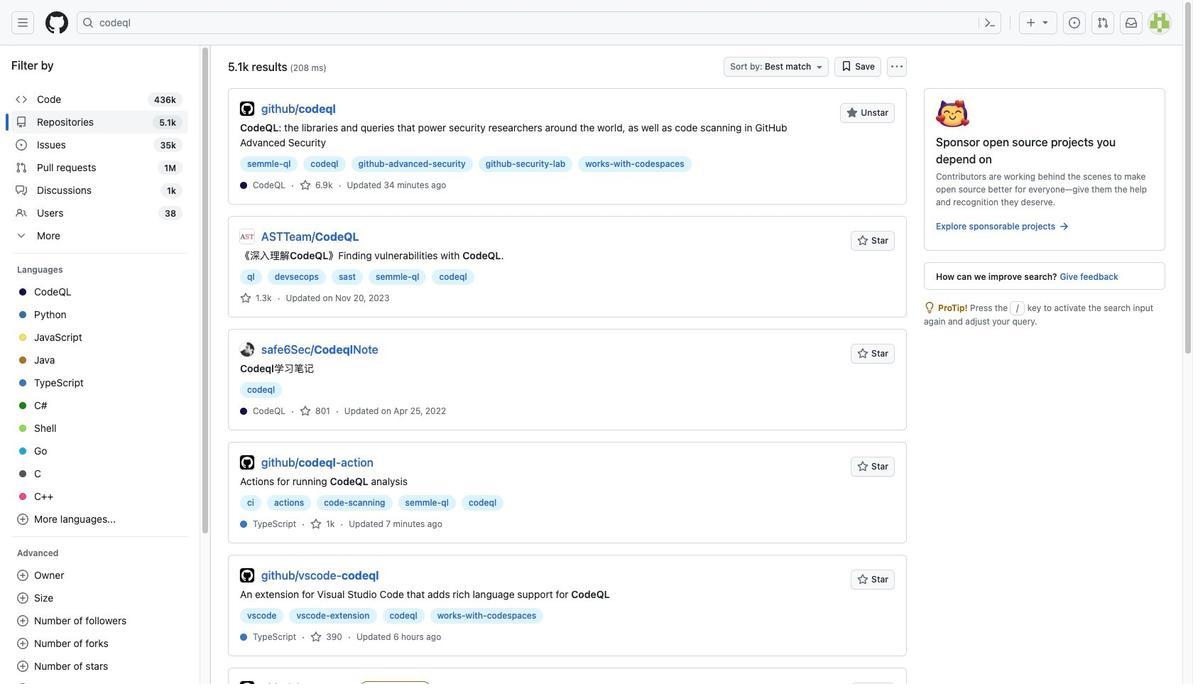 Task type: locate. For each thing, give the bounding box(es) containing it.
3 plus circle image from the top
[[17, 661, 28, 672]]

plus image
[[1026, 17, 1037, 28]]

1 vertical spatial plus circle image
[[17, 592, 28, 604]]

1 plus circle image from the top
[[17, 570, 28, 581]]

typescript language element
[[253, 518, 296, 530], [253, 630, 296, 643]]

plus circle image
[[17, 570, 28, 581], [17, 592, 28, 604], [17, 638, 28, 649]]

1 codeql language element from the top
[[253, 179, 286, 191]]

2 vertical spatial plus circle image
[[17, 638, 28, 649]]

0 vertical spatial typescript language element
[[253, 518, 296, 530]]

triangle down image
[[1040, 16, 1051, 28]]

0 vertical spatial plus circle image
[[17, 570, 28, 581]]

1 vertical spatial codeql language element
[[253, 405, 286, 417]]

open column options image
[[892, 61, 903, 72]]

1 vertical spatial plus circle image
[[17, 615, 28, 627]]

2 codeql language element from the top
[[253, 405, 286, 417]]

notifications image
[[1126, 17, 1137, 28]]

0 vertical spatial codeql language element
[[253, 179, 286, 191]]

2 vertical spatial plus circle image
[[17, 661, 28, 672]]

0 vertical spatial plus circle image
[[17, 514, 28, 525]]

plus circle image
[[17, 514, 28, 525], [17, 615, 28, 627], [17, 661, 28, 672]]

sc 9kayk9 0 image
[[16, 94, 27, 105], [16, 139, 27, 151], [16, 162, 27, 173], [300, 179, 311, 191], [16, 185, 27, 196], [1059, 221, 1070, 232], [240, 292, 251, 304], [924, 302, 936, 313], [300, 405, 311, 417], [311, 518, 322, 530]]

codeql language element
[[253, 179, 286, 191], [253, 405, 286, 417]]

command palette image
[[985, 17, 996, 28]]

2 typescript language element from the top
[[253, 630, 296, 643]]

sc 9kayk9 0 image
[[841, 60, 853, 72], [16, 117, 27, 128], [16, 207, 27, 219], [16, 230, 27, 242], [311, 631, 322, 643]]

1 vertical spatial typescript language element
[[253, 630, 296, 643]]

region
[[0, 45, 210, 684]]



Task type: describe. For each thing, give the bounding box(es) containing it.
package icon image
[[936, 100, 970, 127]]

draggable pane splitter slider
[[209, 45, 212, 684]]

homepage image
[[45, 11, 68, 34]]

issue opened image
[[1069, 17, 1081, 28]]

2 plus circle image from the top
[[17, 615, 28, 627]]

git pull request image
[[1098, 17, 1109, 28]]

1 plus circle image from the top
[[17, 514, 28, 525]]

3 plus circle image from the top
[[17, 638, 28, 649]]

2 plus circle image from the top
[[17, 592, 28, 604]]

1 typescript language element from the top
[[253, 518, 296, 530]]



Task type: vqa. For each thing, say whether or not it's contained in the screenshot.
plus circle image to the top
yes



